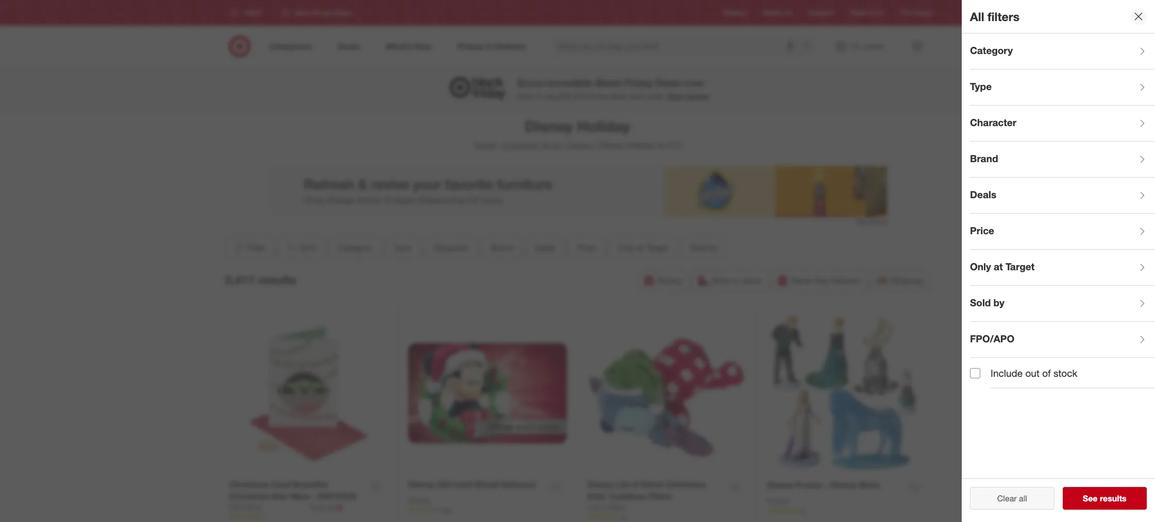 Task type: locate. For each thing, give the bounding box(es) containing it.
results inside button
[[1100, 494, 1127, 504]]

1 horizontal spatial &
[[601, 504, 606, 512]]

target inside disney holiday target / character shop / disney / disney holiday (5,411)
[[473, 140, 496, 151]]

0 vertical spatial -
[[825, 481, 828, 491]]

by
[[709, 243, 718, 253], [994, 297, 1005, 309]]

all filters dialog
[[962, 0, 1155, 523]]

& up cuddleez
[[633, 480, 639, 490]]

disney gift card (email delivery) image
[[408, 315, 567, 474]]

1 vertical spatial price
[[577, 243, 596, 253]]

by inside all filters 'dialog'
[[994, 297, 1005, 309]]

0 horizontal spatial /
[[498, 140, 501, 151]]

same day delivery button
[[772, 270, 868, 292]]

1 horizontal spatial type
[[970, 80, 992, 92]]

category down all filters
[[970, 44, 1013, 56]]

lilo up cuddleez
[[617, 480, 631, 490]]

2 vertical spatial deals
[[535, 243, 555, 253]]

delivery)
[[501, 480, 536, 490]]

character button inside all filters 'dialog'
[[970, 106, 1155, 142]]

0 horizontal spatial price button
[[568, 237, 605, 259]]

deals
[[656, 77, 682, 89], [970, 189, 997, 200], [535, 243, 555, 253]]

0 vertical spatial frozen
[[796, 481, 822, 491]]

1 vertical spatial frozen
[[767, 497, 789, 506]]

1 vertical spatial sold by
[[970, 297, 1005, 309]]

shop inside button
[[712, 276, 732, 286]]

- up 17 link
[[825, 481, 828, 491]]

brand
[[970, 152, 998, 164], [491, 243, 513, 253]]

-
[[825, 481, 828, 491], [312, 492, 315, 502]]

1 vertical spatial at
[[994, 261, 1003, 273]]

1 horizontal spatial character
[[503, 140, 539, 151]]

1 vertical spatial character button
[[424, 237, 478, 259]]

wars
[[290, 492, 310, 502]]

target
[[850, 9, 867, 17], [473, 140, 496, 151], [646, 243, 668, 253], [1006, 261, 1035, 273]]

0 vertical spatial by
[[709, 243, 718, 253]]

0 horizontal spatial character button
[[424, 237, 478, 259]]

2 horizontal spatial at
[[994, 261, 1003, 273]]

0 vertical spatial only at target
[[618, 243, 668, 253]]

- up new
[[312, 492, 315, 502]]

2 horizontal spatial character
[[970, 116, 1017, 128]]

1 horizontal spatial category button
[[970, 34, 1155, 70]]

& down "kids'"
[[601, 504, 606, 512]]

2 horizontal spatial deals
[[970, 189, 997, 200]]

star
[[271, 492, 288, 502]]

clear all
[[998, 494, 1027, 504]]

results right 'see'
[[1100, 494, 1127, 504]]

only
[[618, 243, 634, 253], [970, 261, 991, 273]]

frozen up 17
[[796, 481, 822, 491]]

0 horizontal spatial shop
[[541, 140, 561, 151]]

¬
[[336, 503, 343, 513]]

disney lilo & stitch christmas kids' cuddleez pillow link
[[588, 479, 722, 503]]

at inside the 'new at ¬'
[[328, 504, 334, 512]]

0 vertical spatial character button
[[970, 106, 1155, 142]]

0 vertical spatial only
[[618, 243, 634, 253]]

1 vertical spatial category button
[[329, 237, 381, 259]]

1 horizontal spatial stitch
[[641, 480, 664, 490]]

0 horizontal spatial sold by button
[[681, 237, 727, 259]]

1 horizontal spatial deals button
[[970, 178, 1155, 214]]

0 vertical spatial character
[[970, 116, 1017, 128]]

1 vertical spatial category
[[338, 243, 372, 253]]

1 horizontal spatial sold
[[970, 297, 991, 309]]

1 vertical spatial disney link
[[408, 496, 430, 506]]

0 horizontal spatial sold
[[690, 243, 707, 253]]

card right gift
[[454, 480, 473, 490]]

0 vertical spatial shop
[[541, 140, 561, 151]]

only inside all filters 'dialog'
[[970, 261, 991, 273]]

save
[[517, 92, 533, 101]]

1 vertical spatial papyrus
[[229, 504, 262, 512]]

sold by up "shop in store" button
[[690, 243, 718, 253]]

0 horizontal spatial &
[[574, 92, 578, 101]]

0 horizontal spatial card
[[271, 480, 291, 490]]

1 card from the left
[[271, 480, 291, 490]]

0 horizontal spatial stitch
[[608, 504, 626, 512]]

1 horizontal spatial brand button
[[970, 142, 1155, 178]]

price inside all filters 'dialog'
[[970, 225, 995, 236]]

1 horizontal spatial lilo
[[617, 480, 631, 490]]

12
[[620, 514, 627, 522]]

/
[[498, 140, 501, 151], [563, 140, 566, 151], [595, 140, 598, 151]]

1 horizontal spatial only
[[970, 261, 991, 273]]

12 link
[[588, 513, 747, 522]]

shipping button
[[872, 270, 930, 292]]

0 vertical spatial price
[[970, 225, 995, 236]]

disney frozen - disney store link
[[767, 480, 880, 492]]

756
[[440, 507, 451, 515]]

now
[[685, 77, 704, 89]]

christmas inside disney lilo & stitch christmas kids' cuddleez pillow
[[666, 480, 706, 490]]

stitch up '12'
[[608, 504, 626, 512]]

1 vertical spatial holiday
[[627, 140, 655, 151]]

1 horizontal spatial sold by button
[[970, 286, 1155, 322]]

shop down top on the top of page
[[541, 140, 561, 151]]

0 horizontal spatial papyrus
[[229, 504, 262, 512]]

sold up 'fpo/apo'
[[970, 297, 991, 309]]

card inside the christmas card beautiful christmas star wars - papyrus
[[271, 480, 291, 490]]

brand inside all filters 'dialog'
[[970, 152, 998, 164]]

card up star
[[271, 480, 291, 490]]

frozen
[[796, 481, 822, 491], [767, 497, 789, 506]]

find stores link
[[901, 8, 932, 17]]

disney lilo & stitch christmas kids' cuddleez pillow image
[[588, 315, 747, 474], [588, 315, 747, 474]]

black
[[596, 77, 622, 89]]

2 vertical spatial &
[[601, 504, 606, 512]]

2 horizontal spatial &
[[633, 480, 639, 490]]

see
[[1083, 494, 1098, 504]]

1 horizontal spatial papyrus
[[318, 492, 356, 502]]

1 vertical spatial results
[[1100, 494, 1127, 504]]

sold up "shop in store" button
[[690, 243, 707, 253]]

0 horizontal spatial only
[[618, 243, 634, 253]]

1 link
[[229, 513, 388, 522]]

0 vertical spatial results
[[258, 273, 296, 287]]

by up 'fpo/apo'
[[994, 297, 1005, 309]]

results right 5,411
[[258, 273, 296, 287]]

1 vertical spatial -
[[312, 492, 315, 502]]

1 vertical spatial type button
[[385, 237, 420, 259]]

0 vertical spatial sold by
[[690, 243, 718, 253]]

1 horizontal spatial price button
[[970, 214, 1155, 250]]

category right sort
[[338, 243, 372, 253]]

2 vertical spatial character
[[433, 243, 469, 253]]

/ right target link
[[498, 140, 501, 151]]

0 horizontal spatial brand
[[491, 243, 513, 253]]

holiday down new
[[577, 117, 630, 136]]

1 horizontal spatial type button
[[970, 70, 1155, 106]]

0 horizontal spatial -
[[312, 492, 315, 502]]

1 vertical spatial stitch
[[608, 504, 626, 512]]

lilo
[[617, 480, 631, 490], [588, 504, 599, 512]]

0 vertical spatial holiday
[[577, 117, 630, 136]]

sold by inside all filters 'dialog'
[[970, 297, 1005, 309]]

deals
[[610, 92, 627, 101]]

0 vertical spatial category button
[[970, 34, 1155, 70]]

& inside disney lilo & stitch christmas kids' cuddleez pillow
[[633, 480, 639, 490]]

0 horizontal spatial frozen
[[767, 497, 789, 506]]

0 vertical spatial category
[[970, 44, 1013, 56]]

1 horizontal spatial results
[[1100, 494, 1127, 504]]

disney gift card (email delivery)
[[408, 480, 536, 490]]

1 horizontal spatial only at target
[[970, 261, 1035, 273]]

1 vertical spatial sold by button
[[970, 286, 1155, 322]]

character inside all filters 'dialog'
[[970, 116, 1017, 128]]

at
[[637, 243, 644, 253], [994, 261, 1003, 273], [328, 504, 334, 512]]

0 vertical spatial papyrus
[[318, 492, 356, 502]]

0 vertical spatial brand
[[970, 152, 998, 164]]

papyrus up ¬
[[318, 492, 356, 502]]

1 vertical spatial only
[[970, 261, 991, 273]]

delivery
[[831, 276, 861, 286]]

brand button
[[970, 142, 1155, 178], [482, 237, 522, 259]]

clear all button
[[970, 488, 1055, 510]]

1 vertical spatial brand
[[491, 243, 513, 253]]

character button
[[970, 106, 1155, 142], [424, 237, 478, 259]]

deals button
[[970, 178, 1155, 214], [526, 237, 564, 259]]

holiday left (5,411)
[[627, 140, 655, 151]]

stock
[[1054, 368, 1078, 379]]

0 vertical spatial deals
[[656, 77, 682, 89]]

stitch up pillow
[[641, 480, 664, 490]]

out
[[1026, 368, 1040, 379]]

sold inside all filters 'dialog'
[[970, 297, 991, 309]]

1 horizontal spatial deals
[[656, 77, 682, 89]]

only at target button
[[609, 237, 677, 259], [970, 250, 1155, 286]]

0 vertical spatial lilo
[[617, 480, 631, 490]]

1 horizontal spatial by
[[994, 297, 1005, 309]]

1 vertical spatial deals
[[970, 189, 997, 200]]

disney
[[525, 117, 573, 136], [568, 140, 593, 151], [600, 140, 625, 151], [408, 480, 435, 490], [588, 480, 614, 490], [767, 481, 794, 491], [830, 481, 857, 491], [408, 497, 430, 505]]

1 horizontal spatial price
[[970, 225, 995, 236]]

1 horizontal spatial only at target button
[[970, 250, 1155, 286]]

sold by up 'fpo/apo'
[[970, 297, 1005, 309]]

sold by button
[[681, 237, 727, 259], [970, 286, 1155, 322]]

0 vertical spatial sold by button
[[681, 237, 727, 259]]

disney lilo & stitch christmas kids' cuddleez pillow
[[588, 480, 706, 502]]

score
[[517, 77, 544, 89]]

1 vertical spatial sold
[[970, 297, 991, 309]]

0 horizontal spatial brand button
[[482, 237, 522, 259]]

papyrus up 1
[[229, 504, 262, 512]]

& left find
[[574, 92, 578, 101]]

at inside all filters 'dialog'
[[994, 261, 1003, 273]]

frozen down disney frozen - disney store link
[[767, 497, 789, 506]]

christmas
[[229, 480, 269, 490], [666, 480, 706, 490], [229, 492, 269, 502]]

0 horizontal spatial price
[[577, 243, 596, 253]]

find stores
[[901, 9, 932, 17]]

character shop link
[[503, 140, 561, 151]]

results
[[258, 273, 296, 287], [1100, 494, 1127, 504]]

1 vertical spatial lilo
[[588, 504, 599, 512]]

lilo down "kids'"
[[588, 504, 599, 512]]

/ right character shop link on the top of the page
[[563, 140, 566, 151]]

by up "shop in store" button
[[709, 243, 718, 253]]

card
[[271, 480, 291, 490], [454, 480, 473, 490]]

&
[[574, 92, 578, 101], [633, 480, 639, 490], [601, 504, 606, 512]]

category button
[[970, 34, 1155, 70], [329, 237, 381, 259]]

1 vertical spatial deals button
[[526, 237, 564, 259]]

shop in store
[[712, 276, 761, 286]]

circle
[[869, 9, 885, 17]]

/ down new
[[595, 140, 598, 151]]

sold by
[[690, 243, 718, 253], [970, 297, 1005, 309]]

0 vertical spatial deals button
[[970, 178, 1155, 214]]

0 horizontal spatial lilo
[[588, 504, 599, 512]]

papyrus
[[318, 492, 356, 502], [229, 504, 262, 512]]

all
[[1019, 494, 1027, 504]]

only at target inside all filters 'dialog'
[[970, 261, 1035, 273]]

christmas card beautiful christmas star wars - papyrus image
[[229, 315, 388, 474], [229, 315, 388, 474]]

1 vertical spatial brand button
[[482, 237, 522, 259]]

type
[[970, 80, 992, 92], [394, 243, 411, 253]]

5,411
[[225, 273, 255, 287]]

0 horizontal spatial category
[[338, 243, 372, 253]]

type button
[[970, 70, 1155, 106], [385, 237, 420, 259]]

0 vertical spatial stitch
[[641, 480, 664, 490]]

0 horizontal spatial type
[[394, 243, 411, 253]]

shop left in
[[712, 276, 732, 286]]

target circle
[[850, 9, 885, 17]]

ad
[[785, 9, 792, 17]]

1 horizontal spatial /
[[563, 140, 566, 151]]

disney frozen - disney store image
[[767, 315, 927, 474], [767, 315, 927, 474]]

17 link
[[767, 507, 927, 516]]

& inside 'lilo & stitch' link
[[601, 504, 606, 512]]



Task type: vqa. For each thing, say whether or not it's contained in the screenshot.
the leftmost At
yes



Task type: describe. For each thing, give the bounding box(es) containing it.
friday
[[624, 77, 653, 89]]

new
[[594, 92, 608, 101]]

0 horizontal spatial type button
[[385, 237, 420, 259]]

include out of stock
[[991, 368, 1078, 379]]

2 / from the left
[[563, 140, 566, 151]]

include
[[991, 368, 1023, 379]]

0 horizontal spatial only at target button
[[609, 237, 677, 259]]

3 / from the left
[[595, 140, 598, 151]]

lilo & stitch
[[588, 504, 626, 512]]

weekly ad
[[763, 9, 792, 17]]

see results button
[[1063, 488, 1147, 510]]

character inside disney holiday target / character shop / disney / disney holiday (5,411)
[[503, 140, 539, 151]]

1 horizontal spatial -
[[825, 481, 828, 491]]

target circle link
[[850, 8, 885, 17]]

see results
[[1083, 494, 1127, 504]]

find
[[580, 92, 592, 101]]

1
[[261, 514, 264, 522]]

0 vertical spatial brand button
[[970, 142, 1155, 178]]

type inside all filters 'dialog'
[[970, 80, 992, 92]]

same day delivery
[[791, 276, 861, 286]]

(email
[[475, 480, 499, 490]]

sponsored
[[857, 218, 887, 226]]

score incredible black friday deals now save on top gifts & find new deals each week. start saving
[[517, 77, 709, 101]]

0 horizontal spatial deals button
[[526, 237, 564, 259]]

756 link
[[408, 506, 567, 515]]

target inside all filters 'dialog'
[[1006, 261, 1035, 273]]

stores
[[915, 9, 932, 17]]

each
[[629, 92, 645, 101]]

search
[[798, 42, 823, 52]]

deals inside score incredible black friday deals now save on top gifts & find new deals each week. start saving
[[656, 77, 682, 89]]

saving
[[687, 92, 709, 101]]

category inside all filters 'dialog'
[[970, 44, 1013, 56]]

christmas card beautiful christmas star wars - papyrus
[[229, 480, 356, 502]]

disney holiday target / character shop / disney / disney holiday (5,411)
[[473, 117, 682, 151]]

Include out of stock checkbox
[[970, 368, 981, 379]]

pickup button
[[638, 270, 689, 292]]

papyrus inside the christmas card beautiful christmas star wars - papyrus
[[318, 492, 356, 502]]

shop in store button
[[693, 270, 768, 292]]

0 horizontal spatial deals
[[535, 243, 555, 253]]

fpo/apo
[[970, 333, 1015, 345]]

day
[[815, 276, 829, 286]]

disney inside disney lilo & stitch christmas kids' cuddleez pillow
[[588, 480, 614, 490]]

deals inside all filters 'dialog'
[[970, 189, 997, 200]]

christmas card beautiful christmas star wars - papyrus link
[[229, 479, 363, 503]]

of
[[1043, 368, 1051, 379]]

week.
[[647, 92, 666, 101]]

advertisement region
[[268, 166, 887, 218]]

gifts
[[558, 92, 572, 101]]

17
[[799, 507, 806, 515]]

lilo inside disney lilo & stitch christmas kids' cuddleez pillow
[[617, 480, 631, 490]]

1 / from the left
[[498, 140, 501, 151]]

0 vertical spatial type button
[[970, 70, 1155, 106]]

0 horizontal spatial only at target
[[618, 243, 668, 253]]

0 horizontal spatial category button
[[329, 237, 381, 259]]

search button
[[798, 35, 823, 60]]

- inside the christmas card beautiful christmas star wars - papyrus
[[312, 492, 315, 502]]

find
[[901, 9, 913, 17]]

filter button
[[225, 237, 273, 259]]

on
[[535, 92, 543, 101]]

weekly ad link
[[763, 8, 792, 17]]

results for 5,411 results
[[258, 273, 296, 287]]

lilo & stitch link
[[588, 503, 626, 513]]

0 vertical spatial sold
[[690, 243, 707, 253]]

registry link
[[724, 8, 747, 17]]

1 horizontal spatial disney link
[[568, 140, 593, 151]]

kids'
[[588, 492, 607, 502]]

& inside score incredible black friday deals now save on top gifts & find new deals each week. start saving
[[574, 92, 578, 101]]

gift
[[437, 480, 451, 490]]

new
[[311, 504, 326, 512]]

redcard
[[809, 9, 833, 17]]

all filters
[[970, 9, 1020, 24]]

beautiful
[[293, 480, 328, 490]]

all
[[970, 9, 985, 24]]

start
[[668, 92, 685, 101]]

target link
[[473, 140, 496, 151]]

cuddleez
[[610, 492, 646, 502]]

disney frozen - disney store
[[767, 481, 880, 491]]

filters
[[988, 9, 1020, 24]]

weekly
[[763, 9, 783, 17]]

1 horizontal spatial frozen
[[796, 481, 822, 491]]

0 horizontal spatial sold by
[[690, 243, 718, 253]]

top
[[545, 92, 556, 101]]

clear
[[998, 494, 1017, 504]]

same
[[791, 276, 813, 286]]

pickup
[[657, 276, 682, 286]]

stitch inside disney lilo & stitch christmas kids' cuddleez pillow
[[641, 480, 664, 490]]

1 vertical spatial type
[[394, 243, 411, 253]]

category button inside all filters 'dialog'
[[970, 34, 1155, 70]]

shop inside disney holiday target / character shop / disney / disney holiday (5,411)
[[541, 140, 561, 151]]

sort
[[300, 243, 316, 253]]

0 vertical spatial at
[[637, 243, 644, 253]]

filter
[[247, 243, 265, 253]]

pillow
[[649, 492, 672, 502]]

5,411 results
[[225, 273, 296, 287]]

frozen link
[[767, 497, 789, 507]]

store
[[743, 276, 761, 286]]

fpo/apo button
[[970, 322, 1155, 358]]

stitch inside 'lilo & stitch' link
[[608, 504, 626, 512]]

2 card from the left
[[454, 480, 473, 490]]

(5,411)
[[657, 140, 682, 151]]

What can we help you find? suggestions appear below search field
[[551, 35, 805, 58]]

0 horizontal spatial disney link
[[408, 496, 430, 506]]

in
[[734, 276, 740, 286]]

papyrus link
[[229, 503, 309, 513]]

shipping
[[891, 276, 924, 286]]

redcard link
[[809, 8, 833, 17]]

0 horizontal spatial by
[[709, 243, 718, 253]]

registry
[[724, 9, 747, 17]]

new at ¬
[[311, 503, 343, 513]]

sort button
[[277, 237, 325, 259]]

disney gift card (email delivery) link
[[408, 479, 536, 491]]

results for see results
[[1100, 494, 1127, 504]]

store
[[859, 481, 880, 491]]



